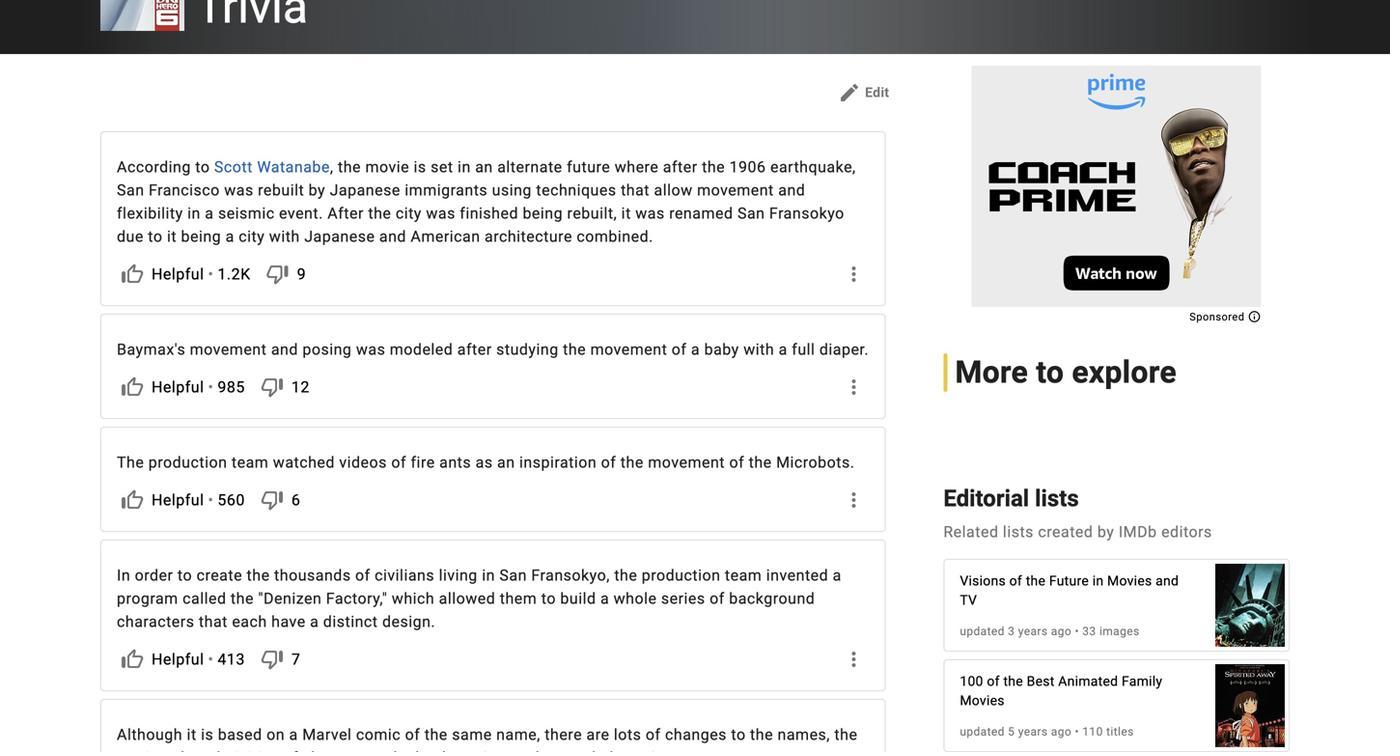 Task type: locate. For each thing, give the bounding box(es) containing it.
1 vertical spatial years
[[1018, 725, 1048, 738]]

team up 560
[[232, 453, 269, 472]]

years right 5
[[1018, 725, 1048, 738]]

after
[[663, 158, 698, 176], [457, 340, 492, 359]]

1 vertical spatial movies
[[960, 693, 1005, 709]]

the down although
[[175, 749, 198, 752]]

an up using
[[475, 158, 493, 176]]

american
[[411, 227, 480, 246]]

years
[[1018, 625, 1048, 638], [1018, 725, 1048, 738]]

after left studying
[[457, 340, 492, 359]]

of down the on
[[283, 749, 298, 752]]

1 horizontal spatial that
[[621, 181, 650, 199]]

helpful for helpful • 413
[[152, 650, 204, 669]]

the right after
[[368, 204, 391, 223]]

0 vertical spatial is helpful image
[[121, 263, 144, 286]]

helpful
[[152, 265, 204, 283], [152, 378, 204, 396], [152, 491, 204, 509], [152, 650, 204, 669]]

• left 560
[[208, 491, 214, 509]]

1 vertical spatial with
[[744, 340, 775, 359]]

0 vertical spatial share on social media image
[[842, 263, 865, 286]]

more to explore
[[955, 354, 1177, 391]]

team up background at right
[[725, 566, 762, 585]]

being up architecture
[[523, 204, 563, 223]]

are
[[587, 726, 610, 744]]

fire
[[411, 453, 435, 472]]

the up each
[[231, 589, 254, 608]]

1 updated from the top
[[960, 625, 1005, 638]]

9
[[297, 265, 306, 283]]

of right the visions
[[1010, 573, 1023, 589]]

and
[[779, 181, 806, 199], [379, 227, 406, 246], [271, 340, 298, 359], [1156, 573, 1179, 589], [513, 749, 540, 752]]

2 vertical spatial is not helpful image
[[261, 648, 284, 671]]

1 horizontal spatial team
[[725, 566, 762, 585]]

a left baby
[[691, 340, 700, 359]]

it right although
[[187, 726, 197, 744]]

updated for 100 of the best animated family movies
[[960, 725, 1005, 738]]

is not helpful image left 7
[[261, 648, 284, 671]]

the left future
[[1026, 573, 1046, 589]]

that down the where
[[621, 181, 650, 199]]

0 vertical spatial share on social media image
[[842, 376, 865, 399]]

100 of the best animated family movies
[[960, 673, 1163, 709]]

inspiration
[[520, 453, 597, 472]]

2 share on social media image from the top
[[842, 648, 865, 671]]

san down 1906
[[738, 204, 765, 223]]

team
[[232, 453, 269, 472], [725, 566, 762, 585]]

it up 'combined.'
[[622, 204, 631, 223]]

updated left 3
[[960, 625, 1005, 638]]

helpful for helpful • 985
[[152, 378, 204, 396]]

movies inside 100 of the best animated family movies
[[960, 693, 1005, 709]]

1 horizontal spatial by
[[1098, 523, 1115, 541]]

is not helpful image for 12
[[261, 376, 284, 399]]

0 vertical spatial team
[[232, 453, 269, 472]]

1 vertical spatial that
[[199, 613, 228, 631]]

1 horizontal spatial being
[[523, 204, 563, 223]]

is not helpful image left 6
[[261, 489, 284, 512]]

after up allow
[[663, 158, 698, 176]]

1 vertical spatial san
[[738, 204, 765, 223]]

1 horizontal spatial movies
[[1108, 573, 1152, 589]]

as
[[476, 453, 493, 472]]

helpful left 1.2k
[[152, 265, 204, 283]]

order
[[135, 566, 173, 585]]

city up the american
[[396, 204, 422, 223]]

1 vertical spatial is
[[201, 726, 214, 744]]

the left 1906
[[702, 158, 725, 176]]

0 vertical spatial movies
[[1108, 573, 1152, 589]]

413
[[218, 650, 245, 669]]

5
[[1008, 725, 1015, 738]]

4 helpful from the top
[[152, 650, 204, 669]]

imdb
[[1119, 523, 1157, 541]]

1 vertical spatial is helpful image
[[121, 376, 144, 399]]

1 share on social media image from the top
[[842, 263, 865, 286]]

due
[[117, 227, 144, 246]]

visions
[[960, 573, 1006, 589]]

is inside , the movie is set in an alternate future where after the 1906 earthquake, san francisco was rebuilt by japanese immigrants using techniques that allow movement and flexibility in a seismic event. after the city was finished being rebuilt, it was renamed san fransokyo due to it being a city with japanese and american architecture combined.
[[414, 158, 426, 176]]

in inside the visions of the future in movies and tv
[[1093, 573, 1104, 589]]

0 vertical spatial production
[[149, 453, 227, 472]]

1 horizontal spatial it
[[187, 726, 197, 744]]

share on social media image for in order to create the thousands of civilians living in san fransokyo, the production team invented a program called the "denizen factory," which allowed them to build a whole series of background characters that each have a distinct design.
[[842, 648, 865, 671]]

is helpful image
[[121, 648, 144, 671]]

a down "seismic"
[[226, 227, 234, 246]]

0 horizontal spatial san
[[117, 181, 144, 199]]

to inside although it is based on a marvel comic of the same name, there are lots of changes to the names, the setting, the ethnicities of characters, the back stories, and several plot points.
[[731, 726, 746, 744]]

it inside although it is based on a marvel comic of the same name, there are lots of changes to the names, the setting, the ethnicities of characters, the back stories, and several plot points.
[[187, 726, 197, 744]]

a
[[205, 204, 214, 223], [226, 227, 234, 246], [691, 340, 700, 359], [779, 340, 788, 359], [833, 566, 842, 585], [601, 589, 609, 608], [310, 613, 319, 631], [289, 726, 298, 744]]

according
[[117, 158, 191, 176]]

1 horizontal spatial san
[[500, 566, 527, 585]]

1 horizontal spatial is
[[414, 158, 426, 176]]

of up factory,"
[[355, 566, 371, 585]]

• left the 985
[[208, 378, 214, 396]]

characters,
[[303, 749, 384, 752]]

1.2k
[[218, 265, 251, 283]]

which
[[392, 589, 435, 608]]

to right changes
[[731, 726, 746, 744]]

share on social media image
[[842, 376, 865, 399], [842, 648, 865, 671]]

with down event.
[[269, 227, 300, 246]]

a right the on
[[289, 726, 298, 744]]

• left 110
[[1075, 725, 1079, 738]]

movies
[[1108, 573, 1152, 589], [960, 693, 1005, 709]]

lists
[[1035, 485, 1079, 512], [1003, 523, 1034, 541]]

the right create
[[247, 566, 270, 585]]

editorial lists
[[944, 485, 1079, 512]]

explore
[[1072, 354, 1177, 391]]

movies down imdb
[[1108, 573, 1152, 589]]

0 horizontal spatial an
[[475, 158, 493, 176]]

is left based
[[201, 726, 214, 744]]

2 share on social media image from the top
[[842, 489, 865, 512]]

1 vertical spatial lists
[[1003, 523, 1034, 541]]

was
[[224, 181, 254, 199], [426, 204, 456, 223], [636, 204, 665, 223], [356, 340, 386, 359]]

• left 413
[[208, 650, 214, 669]]

of inside 100 of the best animated family movies
[[987, 673, 1000, 689]]

the inside 100 of the best animated family movies
[[1004, 673, 1023, 689]]

set
[[431, 158, 453, 176]]

japanese down after
[[304, 227, 375, 246]]

• for baymax's movement and posing was modeled after studying the movement of a baby with a full diaper.
[[208, 378, 214, 396]]

of right 100
[[987, 673, 1000, 689]]

an right as
[[497, 453, 515, 472]]

2 vertical spatial it
[[187, 726, 197, 744]]

a inside although it is based on a marvel comic of the same name, there are lots of changes to the names, the setting, the ethnicities of characters, the back stories, and several plot points.
[[289, 726, 298, 744]]

distinct
[[323, 613, 378, 631]]

the up back
[[425, 726, 448, 744]]

that
[[621, 181, 650, 199], [199, 613, 228, 631]]

, the movie is set in an alternate future where after the 1906 earthquake, san francisco was rebuilt by japanese immigrants using techniques that allow movement and flexibility in a seismic event. after the city was finished being rebuilt, it was renamed san fransokyo due to it being a city with japanese and american architecture combined.
[[117, 158, 856, 246]]

the left best
[[1004, 673, 1023, 689]]

to
[[195, 158, 210, 176], [148, 227, 163, 246], [1036, 354, 1064, 391], [178, 566, 192, 585], [541, 589, 556, 608], [731, 726, 746, 744]]

is helpful image
[[121, 263, 144, 286], [121, 376, 144, 399], [121, 489, 144, 512]]

2 vertical spatial is helpful image
[[121, 489, 144, 512]]

allow
[[654, 181, 693, 199]]

is not helpful image left 12
[[261, 376, 284, 399]]

event.
[[279, 204, 323, 223]]

1 vertical spatial share on social media image
[[842, 489, 865, 512]]

is not helpful image
[[266, 263, 289, 286]]

ethnicities
[[203, 749, 279, 752]]

movies down 100
[[960, 693, 1005, 709]]

1 horizontal spatial production
[[642, 566, 721, 585]]

by
[[309, 181, 326, 199], [1098, 523, 1115, 541]]

in right living
[[482, 566, 495, 585]]

share on social media image for the production team watched videos of fire ants as an inspiration of the movement of the microbots.
[[842, 489, 865, 512]]

share on social media image up diaper.
[[842, 263, 865, 286]]

0 vertical spatial by
[[309, 181, 326, 199]]

lots
[[614, 726, 642, 744]]

alternate
[[497, 158, 563, 176]]

is helpful image down the at the left of the page
[[121, 489, 144, 512]]

thousands
[[274, 566, 351, 585]]

2 horizontal spatial san
[[738, 204, 765, 223]]

build
[[560, 589, 596, 608]]

share on social media image for baymax's movement and posing was modeled after studying the movement of a baby with a full diaper.
[[842, 376, 865, 399]]

group
[[100, 0, 185, 31]]

by inside , the movie is set in an alternate future where after the 1906 earthquake, san francisco was rebuilt by japanese immigrants using techniques that allow movement and flexibility in a seismic event. after the city was finished being rebuilt, it was renamed san fransokyo due to it being a city with japanese and american architecture combined.
[[309, 181, 326, 199]]

a down francisco
[[205, 204, 214, 223]]

1 helpful from the top
[[152, 265, 204, 283]]

posing
[[303, 340, 352, 359]]

same
[[452, 726, 492, 744]]

2 is helpful image from the top
[[121, 376, 144, 399]]

the right inspiration
[[621, 453, 644, 472]]

1 horizontal spatial after
[[663, 158, 698, 176]]

• for according to
[[208, 265, 214, 283]]

years for best
[[1018, 725, 1048, 738]]

1 vertical spatial being
[[181, 227, 221, 246]]

in
[[117, 566, 131, 585]]

0 horizontal spatial city
[[239, 227, 265, 246]]

100
[[960, 673, 984, 689]]

1 horizontal spatial city
[[396, 204, 422, 223]]

create
[[197, 566, 242, 585]]

in right future
[[1093, 573, 1104, 589]]

to left the build
[[541, 589, 556, 608]]

big hero 6 image
[[100, 0, 185, 31]]

0 horizontal spatial being
[[181, 227, 221, 246]]

0 vertical spatial years
[[1018, 625, 1048, 638]]

0 horizontal spatial movies
[[960, 693, 1005, 709]]

0 vertical spatial san
[[117, 181, 144, 199]]

on
[[267, 726, 285, 744]]

is helpful image for helpful • 985
[[121, 376, 144, 399]]

3 is not helpful image from the top
[[261, 648, 284, 671]]

more
[[955, 354, 1028, 391]]

3 helpful from the top
[[152, 491, 204, 509]]

according to scott watanabe
[[117, 158, 330, 176]]

share on social media image
[[842, 263, 865, 286], [842, 489, 865, 512]]

it down flexibility
[[167, 227, 177, 246]]

1 vertical spatial by
[[1098, 523, 1115, 541]]

by up event.
[[309, 181, 326, 199]]

0 vertical spatial ago
[[1051, 625, 1072, 638]]

2 is not helpful image from the top
[[261, 489, 284, 512]]

videos
[[339, 453, 387, 472]]

0 vertical spatial with
[[269, 227, 300, 246]]

production
[[149, 453, 227, 472], [642, 566, 721, 585]]

lists up the created
[[1035, 485, 1079, 512]]

production up helpful • 560
[[149, 453, 227, 472]]

to down flexibility
[[148, 227, 163, 246]]

with right baby
[[744, 340, 775, 359]]

1 horizontal spatial lists
[[1035, 485, 1079, 512]]

0 vertical spatial that
[[621, 181, 650, 199]]

2 ago from the top
[[1051, 725, 1072, 738]]

0 vertical spatial updated
[[960, 625, 1005, 638]]

2 years from the top
[[1018, 725, 1048, 738]]

ants
[[439, 453, 471, 472]]

lists down editorial lists
[[1003, 523, 1034, 541]]

is not helpful image for 6
[[261, 489, 284, 512]]

in
[[458, 158, 471, 176], [187, 204, 201, 223], [482, 566, 495, 585], [1093, 573, 1104, 589]]

in inside in order to create the thousands of civilians living in san fransokyo, the production team invented a program called the "denizen factory," which allowed them to build a whole series of background characters that each have a distinct design.
[[482, 566, 495, 585]]

helpful for helpful • 1.2k
[[152, 265, 204, 283]]

1 vertical spatial production
[[642, 566, 721, 585]]

a right have
[[310, 613, 319, 631]]

the production team watched videos of fire ants as an inspiration of the movement of the microbots.
[[117, 453, 855, 472]]

of left microbots.
[[729, 453, 745, 472]]

0 horizontal spatial that
[[199, 613, 228, 631]]

0 horizontal spatial lists
[[1003, 523, 1034, 541]]

0 horizontal spatial it
[[167, 227, 177, 246]]

the right names,
[[835, 726, 858, 744]]

0 vertical spatial it
[[622, 204, 631, 223]]

of up back
[[405, 726, 420, 744]]

1 vertical spatial team
[[725, 566, 762, 585]]

a right invented
[[833, 566, 842, 585]]

scott watanabe link
[[214, 158, 330, 176]]

1 vertical spatial updated
[[960, 725, 1005, 738]]

production up series
[[642, 566, 721, 585]]

1 ago from the top
[[1051, 625, 1072, 638]]

renamed
[[669, 204, 733, 223]]

helpful left 560
[[152, 491, 204, 509]]

a right the build
[[601, 589, 609, 608]]

0 horizontal spatial by
[[309, 181, 326, 199]]

future
[[1049, 573, 1089, 589]]

1 vertical spatial share on social media image
[[842, 648, 865, 671]]

francisco
[[149, 181, 220, 199]]

is not helpful image
[[261, 376, 284, 399], [261, 489, 284, 512], [261, 648, 284, 671]]

years right 3
[[1018, 625, 1048, 638]]

by left imdb
[[1098, 523, 1115, 541]]

• left 1.2k
[[208, 265, 214, 283]]

0 vertical spatial lists
[[1035, 485, 1079, 512]]

editors
[[1162, 523, 1213, 541]]

1 is helpful image from the top
[[121, 263, 144, 286]]

san up them
[[500, 566, 527, 585]]

1 years from the top
[[1018, 625, 1048, 638]]

japanese up after
[[330, 181, 401, 199]]

edit
[[865, 84, 890, 100]]

city down "seismic"
[[239, 227, 265, 246]]

1 is not helpful image from the top
[[261, 376, 284, 399]]

0 horizontal spatial after
[[457, 340, 492, 359]]

of inside the visions of the future in movies and tv
[[1010, 573, 1023, 589]]

there
[[545, 726, 582, 744]]

1 vertical spatial ago
[[1051, 725, 1072, 738]]

helpful down baymax's at the top left of page
[[152, 378, 204, 396]]

1 horizontal spatial with
[[744, 340, 775, 359]]

is not helpful image for 7
[[261, 648, 284, 671]]

it
[[622, 204, 631, 223], [167, 227, 177, 246], [187, 726, 197, 744]]

0 vertical spatial an
[[475, 158, 493, 176]]

share on social media image down microbots.
[[842, 489, 865, 512]]

san up flexibility
[[117, 181, 144, 199]]

33
[[1083, 625, 1097, 638]]

0 vertical spatial is
[[414, 158, 426, 176]]

0 vertical spatial city
[[396, 204, 422, 223]]

1 vertical spatial it
[[167, 227, 177, 246]]

to inside , the movie is set in an alternate future where after the 1906 earthquake, san francisco was rebuilt by japanese immigrants using techniques that allow movement and flexibility in a seismic event. after the city was finished being rebuilt, it was renamed san fransokyo due to it being a city with japanese and american architecture combined.
[[148, 227, 163, 246]]

family
[[1122, 673, 1163, 689]]

being
[[523, 204, 563, 223], [181, 227, 221, 246]]

movement
[[697, 181, 774, 199], [190, 340, 267, 359], [591, 340, 668, 359], [648, 453, 725, 472]]

1 horizontal spatial an
[[497, 453, 515, 472]]

an inside , the movie is set in an alternate future where after the 1906 earthquake, san francisco was rebuilt by japanese immigrants using techniques that allow movement and flexibility in a seismic event. after the city was finished being rebuilt, it was renamed san fransokyo due to it being a city with japanese and american architecture combined.
[[475, 158, 493, 176]]

was down allow
[[636, 204, 665, 223]]

2 updated from the top
[[960, 725, 1005, 738]]

and down name,
[[513, 749, 540, 752]]

series
[[661, 589, 706, 608]]

3 is helpful image from the top
[[121, 489, 144, 512]]

sponsored content section
[[972, 66, 1262, 323]]

2 horizontal spatial it
[[622, 204, 631, 223]]

0 horizontal spatial is
[[201, 726, 214, 744]]

0 vertical spatial is not helpful image
[[261, 376, 284, 399]]

0 vertical spatial being
[[523, 204, 563, 223]]

to right more
[[1036, 354, 1064, 391]]

1 vertical spatial after
[[457, 340, 492, 359]]

earthquake,
[[771, 158, 856, 176]]

updated left 5
[[960, 725, 1005, 738]]

2 vertical spatial san
[[500, 566, 527, 585]]

edit image
[[838, 81, 861, 104]]

city
[[396, 204, 422, 223], [239, 227, 265, 246]]

ago
[[1051, 625, 1072, 638], [1051, 725, 1072, 738]]

spirited away (2001) image
[[1216, 654, 1285, 752]]

helpful • 560
[[152, 491, 245, 509]]

and up fransokyo
[[779, 181, 806, 199]]

invented
[[766, 566, 829, 585]]

is left set
[[414, 158, 426, 176]]

ago left 110
[[1051, 725, 1072, 738]]

the inside the visions of the future in movies and tv
[[1026, 573, 1046, 589]]

1 share on social media image from the top
[[842, 376, 865, 399]]

,
[[330, 158, 334, 176]]

combined.
[[577, 227, 654, 246]]

• for in order to create the thousands of civilians living in san fransokyo, the production team invented a program called the "denizen factory," which allowed them to build a whole series of background characters that each have a distinct design.
[[208, 650, 214, 669]]

•
[[208, 265, 214, 283], [208, 378, 214, 396], [208, 491, 214, 509], [1075, 625, 1079, 638], [208, 650, 214, 669], [1075, 725, 1079, 738]]

1 vertical spatial is not helpful image
[[261, 489, 284, 512]]

2 helpful from the top
[[152, 378, 204, 396]]

of up points. on the left of the page
[[646, 726, 661, 744]]

0 vertical spatial after
[[663, 158, 698, 176]]

0 horizontal spatial with
[[269, 227, 300, 246]]

where
[[615, 158, 659, 176]]

adrienne barbeau, donald pleasence, and kurt russell in escape from new york (1981) image
[[1216, 554, 1285, 657]]

titles
[[1107, 725, 1134, 738]]



Task type: vqa. For each thing, say whether or not it's contained in the screenshot.


Task type: describe. For each thing, give the bounding box(es) containing it.
of left fire
[[391, 453, 407, 472]]

factory,"
[[326, 589, 388, 608]]

living
[[439, 566, 478, 585]]

edit button
[[831, 77, 897, 108]]

helpful • 1.2k
[[152, 265, 251, 283]]

lists for editorial
[[1035, 485, 1079, 512]]

full
[[792, 340, 815, 359]]

movies inside the visions of the future in movies and tv
[[1108, 573, 1152, 589]]

to up called
[[178, 566, 192, 585]]

based
[[218, 726, 262, 744]]

updated 3 years ago • 33 images
[[960, 625, 1140, 638]]

animated
[[1059, 673, 1118, 689]]

that inside , the movie is set in an alternate future where after the 1906 earthquake, san francisco was rebuilt by japanese immigrants using techniques that allow movement and flexibility in a seismic event. after the city was finished being rebuilt, it was renamed san fransokyo due to it being a city with japanese and american architecture combined.
[[621, 181, 650, 199]]

with inside , the movie is set in an alternate future where after the 1906 earthquake, san francisco was rebuilt by japanese immigrants using techniques that allow movement and flexibility in a seismic event. after the city was finished being rebuilt, it was renamed san fransokyo due to it being a city with japanese and american architecture combined.
[[269, 227, 300, 246]]

0 horizontal spatial team
[[232, 453, 269, 472]]

helpful • 985
[[152, 378, 245, 396]]

was right "posing"
[[356, 340, 386, 359]]

baby
[[704, 340, 739, 359]]

although
[[117, 726, 183, 744]]

and inside although it is based on a marvel comic of the same name, there are lots of changes to the names, the setting, the ethnicities of characters, the back stories, and several plot points.
[[513, 749, 540, 752]]

names,
[[778, 726, 830, 744]]

ago for future
[[1051, 625, 1072, 638]]

in right set
[[458, 158, 471, 176]]

seismic
[[218, 204, 275, 223]]

helpful for helpful • 560
[[152, 491, 204, 509]]

comic
[[356, 726, 401, 744]]

baymax's movement and posing was modeled after studying the movement of a baby with a full diaper.
[[117, 340, 869, 359]]

using
[[492, 181, 532, 199]]

future
[[567, 158, 611, 176]]

techniques
[[536, 181, 617, 199]]

of left baby
[[672, 340, 687, 359]]

watanabe
[[257, 158, 330, 176]]

updated 5 years ago • 110 titles
[[960, 725, 1134, 738]]

san inside in order to create the thousands of civilians living in san fransokyo, the production team invented a program called the "denizen factory," which allowed them to build a whole series of background characters that each have a distinct design.
[[500, 566, 527, 585]]

7
[[291, 650, 301, 669]]

the right studying
[[563, 340, 586, 359]]

updated for visions of the future in movies and tv
[[960, 625, 1005, 638]]

0 vertical spatial japanese
[[330, 181, 401, 199]]

production inside in order to create the thousands of civilians living in san fransokyo, the production team invented a program called the "denizen factory," which allowed them to build a whole series of background characters that each have a distinct design.
[[642, 566, 721, 585]]

3
[[1008, 625, 1015, 638]]

studying
[[496, 340, 559, 359]]

setting,
[[117, 749, 171, 752]]

110
[[1083, 725, 1103, 738]]

was down 'scott'
[[224, 181, 254, 199]]

of right inspiration
[[601, 453, 616, 472]]

of right series
[[710, 589, 725, 608]]

1906
[[730, 158, 766, 176]]

and inside the visions of the future in movies and tv
[[1156, 573, 1179, 589]]

985
[[218, 378, 245, 396]]

6
[[291, 491, 301, 509]]

baymax's
[[117, 340, 186, 359]]

and up 12
[[271, 340, 298, 359]]

images
[[1100, 625, 1140, 638]]

after
[[328, 204, 364, 223]]

in order to create the thousands of civilians living in san fransokyo, the production team invented a program called the "denizen factory," which allowed them to build a whole series of background characters that each have a distinct design.
[[117, 566, 842, 631]]

rebuilt
[[258, 181, 304, 199]]

watched
[[273, 453, 335, 472]]

to up francisco
[[195, 158, 210, 176]]

back
[[416, 749, 450, 752]]

although it is based on a marvel comic of the same name, there are lots of changes to the names, the setting, the ethnicities of characters, the back stories, and several plot points.
[[117, 726, 858, 752]]

that inside in order to create the thousands of civilians living in san fransokyo, the production team invented a program called the "denizen factory," which allowed them to build a whole series of background characters that each have a distinct design.
[[199, 613, 228, 631]]

modeled
[[390, 340, 453, 359]]

created
[[1038, 523, 1093, 541]]

them
[[500, 589, 537, 608]]

the right , at the top of the page
[[338, 158, 361, 176]]

program
[[117, 589, 178, 608]]

1 vertical spatial city
[[239, 227, 265, 246]]

is helpful image for helpful • 1.2k
[[121, 263, 144, 286]]

and left the american
[[379, 227, 406, 246]]

years for future
[[1018, 625, 1048, 638]]

the up whole
[[614, 566, 638, 585]]

lists for related
[[1003, 523, 1034, 541]]

diaper.
[[820, 340, 869, 359]]

background
[[729, 589, 815, 608]]

design.
[[382, 613, 436, 631]]

share on social media image for according to
[[842, 263, 865, 286]]

12
[[291, 378, 310, 396]]

is helpful image for helpful • 560
[[121, 489, 144, 512]]

movie
[[365, 158, 409, 176]]

immigrants
[[405, 181, 488, 199]]

fransokyo,
[[531, 566, 610, 585]]

"denizen
[[258, 589, 322, 608]]

a left the full
[[779, 340, 788, 359]]

team inside in order to create the thousands of civilians living in san fransokyo, the production team invented a program called the "denizen factory," which allowed them to build a whole series of background characters that each have a distinct design.
[[725, 566, 762, 585]]

name,
[[496, 726, 541, 744]]

the left microbots.
[[749, 453, 772, 472]]

best
[[1027, 673, 1055, 689]]

whole
[[614, 589, 657, 608]]

visions of the future in movies and tv
[[960, 573, 1179, 608]]

architecture
[[485, 227, 573, 246]]

in down francisco
[[187, 204, 201, 223]]

the down comic
[[388, 749, 411, 752]]

each
[[232, 613, 267, 631]]

fransokyo
[[770, 204, 845, 223]]

the left names,
[[750, 726, 773, 744]]

ago for best
[[1051, 725, 1072, 738]]

was up the american
[[426, 204, 456, 223]]

movement inside , the movie is set in an alternate future where after the 1906 earthquake, san francisco was rebuilt by japanese immigrants using techniques that allow movement and flexibility in a seismic event. after the city was finished being rebuilt, it was renamed san fransokyo due to it being a city with japanese and american architecture combined.
[[697, 181, 774, 199]]

0 horizontal spatial production
[[149, 453, 227, 472]]

is inside although it is based on a marvel comic of the same name, there are lots of changes to the names, the setting, the ethnicities of characters, the back stories, and several plot points.
[[201, 726, 214, 744]]

finished
[[460, 204, 519, 223]]

stories,
[[455, 749, 509, 752]]

• for the production team watched videos of fire ants as an inspiration of the movement of the microbots.
[[208, 491, 214, 509]]

1 vertical spatial japanese
[[304, 227, 375, 246]]

flexibility
[[117, 204, 183, 223]]

civilians
[[375, 566, 435, 585]]

scott
[[214, 158, 253, 176]]

tv
[[960, 592, 977, 608]]

changes
[[665, 726, 727, 744]]

after inside , the movie is set in an alternate future where after the 1906 earthquake, san francisco was rebuilt by japanese immigrants using techniques that allow movement and flexibility in a seismic event. after the city was finished being rebuilt, it was renamed san fransokyo due to it being a city with japanese and american architecture combined.
[[663, 158, 698, 176]]

editorial
[[944, 485, 1029, 512]]

• left 33
[[1075, 625, 1079, 638]]

560
[[218, 491, 245, 509]]

allowed
[[439, 589, 496, 608]]

1 vertical spatial an
[[497, 453, 515, 472]]



